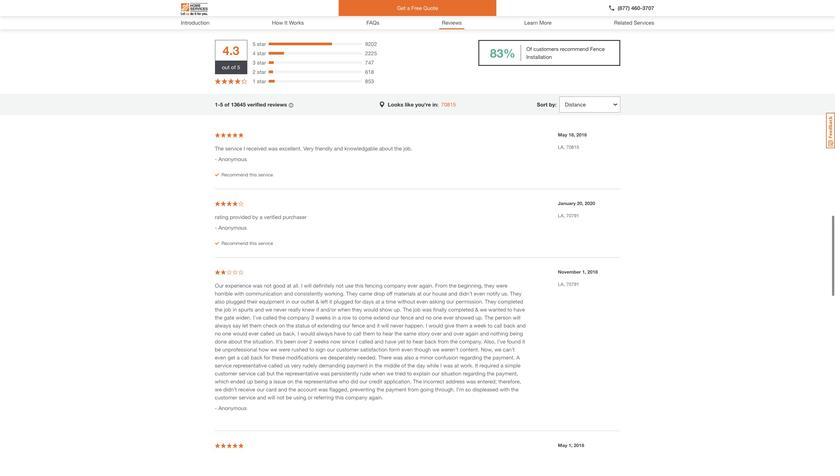 Task type: describe. For each thing, give the bounding box(es) containing it.
0 vertical spatial customer
[[336, 347, 359, 353]]

0 horizontal spatial they
[[346, 291, 358, 297]]

really
[[288, 307, 301, 313]]

service down the received
[[258, 172, 273, 178]]

0 horizontal spatial they
[[352, 307, 362, 313]]

1 horizontal spatial up.
[[475, 315, 483, 321]]

january
[[558, 201, 576, 206]]

in up 'gate'
[[233, 307, 237, 313]]

these
[[272, 355, 285, 361]]

0 horizontal spatial have
[[334, 331, 346, 337]]

1 horizontal spatial reviews
[[442, 19, 462, 26]]

to down the extend
[[376, 331, 381, 337]]

nothing
[[490, 331, 508, 337]]

preventing
[[350, 387, 375, 393]]

this down the received
[[250, 172, 257, 178]]

2 inside 747 2 star
[[253, 69, 256, 75]]

we down which
[[215, 387, 222, 393]]

service down get at the left bottom of page
[[215, 363, 232, 369]]

853
[[365, 78, 374, 84]]

also,
[[484, 339, 496, 345]]

i right since
[[356, 339, 357, 345]]

even down yet at the bottom of page
[[401, 347, 413, 353]]

free
[[411, 5, 422, 11]]

1 horizontal spatial them
[[363, 331, 375, 337]]

a down but
[[269, 379, 272, 385]]

1 horizontal spatial over
[[431, 331, 442, 337]]

20,
[[577, 201, 583, 206]]

2 horizontal spatial them
[[456, 323, 468, 329]]

1 horizontal spatial were
[[496, 283, 507, 289]]

1 ★ ★ ★ ★ ★ from the top
[[215, 78, 247, 85]]

0 horizontal spatial fence
[[352, 323, 365, 329]]

our up preventing
[[360, 379, 367, 385]]

was down asking
[[422, 307, 432, 313]]

communication
[[246, 291, 282, 297]]

will down 'card'
[[268, 395, 275, 401]]

1 horizontal spatial 5
[[237, 64, 240, 70]]

1 horizontal spatial being
[[510, 331, 523, 337]]

therefore,
[[498, 379, 521, 385]]

2 plugged from the left
[[334, 299, 353, 305]]

to up person
[[507, 307, 512, 313]]

2 horizontal spatial over
[[454, 331, 464, 337]]

using
[[293, 395, 306, 401]]

and right 'house'
[[448, 291, 457, 297]]

payment,
[[496, 371, 518, 377]]

1 plugged from the left
[[226, 299, 246, 305]]

to up since
[[347, 331, 352, 337]]

2 star link
[[253, 68, 266, 76]]

receive
[[238, 387, 255, 393]]

would down days
[[364, 307, 378, 313]]

did
[[351, 379, 358, 385]]

3 star link
[[253, 59, 266, 67]]

consistently
[[294, 291, 323, 297]]

and down 'card'
[[257, 395, 266, 401]]

and up found
[[517, 323, 526, 329]]

sort by:
[[537, 101, 557, 108]]

there
[[378, 355, 392, 361]]

call left but
[[257, 371, 265, 377]]

was up so
[[466, 379, 476, 385]]

we down sign
[[320, 355, 327, 361]]

it's
[[276, 339, 283, 345]]

2 vertical spatial customer
[[215, 395, 237, 401]]

recommend
[[560, 46, 589, 52]]

our experience was not good at all. i will definitely not use this fencing company ever again. from the beginning, they were horrible with communication and consistently working.  they came drop off materials at our house and didn't even notify us.  they also plugged their equipment in our outlet & left it plugged for days at a time without even asking our permission.  they completed the job in spurts and we never really knew if and/or when they would show up.  the job was finally completed & we wanted to have the gate widen.  i've called the company 3 weeks in a row to come extend our fence and no one ever showed up.  the person will always say let them check on the status of extending our fence and it will never happen. i would give them a week to call back and no one would ever called us back. i would always have to call them to hear the same story over and over again and nothing being done about the situation. it's been over 2 weeks now since i called and have yet to hear back from the company. also, i've found it be unprofessional how we were rushed to sign our customer satisfaction form even though we weren't content.   now, we can't even get a call back for these modifications we desperately needed. there was also a minor confusion regarding the payment. a service representative called us very rudely demanding payment in the middle of the day while i was at work.  it required a simple customer service call but the representative was persistently rude when we tried to explain our situation regarding the payment, which ended up being a issue on the representative who did our credit application.  the incorrect address was entered; therefore, we didn't receive our card and the account was flagged, preventing the payment from going through.  i'm so displeased with the customer service and will not be using or referring this company again.
[[215, 283, 526, 401]]

1 vertical spatial i've
[[497, 339, 506, 345]]

0 vertical spatial didn't
[[459, 291, 472, 297]]

0 horizontal spatial 5
[[220, 101, 223, 108]]

may 1, 2018
[[558, 443, 584, 449]]

1 horizontal spatial 70815
[[566, 144, 579, 150]]

satisfaction
[[360, 347, 388, 353]]

at down drop at the left of page
[[375, 299, 380, 305]]

you're
[[415, 101, 431, 108]]

again
[[465, 331, 478, 337]]

2 horizontal spatial company
[[384, 283, 406, 289]]

0 horizontal spatial reviews
[[396, 14, 439, 26]]

or
[[308, 395, 313, 401]]

called up satisfaction
[[359, 339, 373, 345]]

la, for job.
[[558, 144, 565, 150]]

was up referring at the left
[[318, 387, 328, 393]]

and down "week" at right bottom
[[480, 331, 489, 337]]

and up "happen."
[[415, 315, 424, 321]]

to right yet at the bottom of page
[[406, 339, 411, 345]]

0 vertical spatial ever
[[408, 283, 418, 289]]

1 vertical spatial company
[[287, 315, 310, 321]]

would down say
[[233, 331, 247, 337]]

i right all. at the left of page
[[301, 283, 302, 289]]

day
[[416, 363, 425, 369]]

fence
[[590, 46, 605, 52]]

0 horizontal spatial not
[[264, 283, 272, 289]]

would down status
[[300, 331, 315, 337]]

anonymous for the service i received was excellent. very friendly and knowledgable about the job.
[[218, 156, 247, 162]]

1 horizontal spatial always
[[316, 331, 333, 337]]

1 vertical spatial customer
[[215, 371, 237, 377]]

0 vertical spatial fence
[[401, 315, 414, 321]]

0 horizontal spatial when
[[338, 307, 350, 313]]

more
[[539, 19, 552, 26]]

tried
[[395, 371, 406, 377]]

house
[[432, 291, 447, 297]]

and up satisfaction
[[374, 339, 383, 345]]

0 horizontal spatial over
[[297, 339, 308, 345]]

from
[[435, 283, 447, 289]]

will right person
[[513, 315, 520, 321]]

2 vertical spatial representative
[[304, 379, 338, 385]]

1 vertical spatial with
[[500, 387, 510, 393]]

★ ★
[[215, 269, 226, 276]]

0 vertical spatial for
[[355, 299, 361, 305]]

0 horizontal spatial were
[[279, 347, 290, 353]]

rude
[[360, 371, 371, 377]]

service down the receive
[[239, 395, 256, 401]]

0 vertical spatial have
[[514, 307, 525, 313]]

our down show
[[391, 315, 399, 321]]

content.
[[460, 347, 479, 353]]

of up tried
[[401, 363, 406, 369]]

we up these
[[270, 347, 277, 353]]

check
[[263, 323, 277, 329]]

4
[[253, 50, 256, 56]]

rating provided by a verified purchaser
[[215, 214, 307, 220]]

looks
[[388, 101, 403, 108]]

even down beginning,
[[474, 291, 485, 297]]

1 horizontal spatial not
[[277, 395, 284, 401]]

though
[[414, 347, 431, 353]]

0 vertical spatial again.
[[419, 283, 434, 289]]

1 ☆ ☆ ☆ ☆ ☆ from the top
[[215, 78, 247, 85]]

our up incorrect at the bottom right of the page
[[432, 371, 440, 377]]

1 horizontal spatial &
[[475, 307, 478, 313]]

0 vertical spatial they
[[484, 283, 495, 289]]

we left wanted
[[480, 307, 487, 313]]

do it for you logo image
[[181, 0, 208, 18]]

excellent.
[[279, 145, 302, 152]]

displeased
[[473, 387, 498, 393]]

(877)
[[618, 5, 630, 11]]

and down come
[[366, 323, 375, 329]]

in down needed.
[[369, 363, 373, 369]]

0 vertical spatial it
[[329, 299, 332, 305]]

november
[[558, 269, 581, 275]]

and/or
[[321, 307, 336, 313]]

and down all. at the left of page
[[284, 291, 293, 297]]

0 vertical spatial up.
[[394, 307, 401, 313]]

1 vertical spatial regarding
[[463, 371, 485, 377]]

i'm
[[456, 387, 464, 393]]

- anonymous for our experience was not good at all. i will definitely not use this fencing company ever again. from the beginning, they were horrible with communication and consistently working.  they came drop off materials at our house and didn't even notify us.  they also plugged their equipment in our outlet & left it plugged for days at a time without even asking our permission.  they completed the job in spurts and we never really knew if and/or when they would show up.  the job was finally completed & we wanted to have the gate widen.  i've called the company 3 weeks in a row to come extend our fence and no one ever showed up.  the person will always say let them check on the status of extending our fence and it will never happen. i would give them a week to call back and no one would ever called us back. i would always have to call them to hear the same story over and over again and nothing being done about the situation. it's been over 2 weeks now since i called and have yet to hear back from the company. also, i've found it be unprofessional how we were rushed to sign our customer satisfaction form even though we weren't content.   now, we can't even get a call back for these modifications we desperately needed. there was also a minor confusion regarding the payment. a service representative called us very rudely demanding payment in the middle of the day while i was at work.  it required a simple customer service call but the representative was persistently rude when we tried to explain our situation regarding the payment, which ended up being a issue on the representative who did our credit application.  the incorrect address was entered; therefore, we didn't receive our card and the account was flagged, preventing the payment from going through.  i'm so displeased with the customer service and will not be using or referring this company again.
[[215, 405, 247, 412]]

a left row
[[338, 315, 341, 321]]

70791 for our experience was not good at all. i will definitely not use this fencing company ever again. from the beginning, they were horrible with communication and consistently working.  they came drop off materials at our house and didn't even notify us.  they also plugged their equipment in our outlet & left it plugged for days at a time without even asking our permission.  they completed the job in spurts and we never really knew if and/or when they would show up.  the job was finally completed & we wanted to have the gate widen.  i've called the company 3 weeks in a row to come extend our fence and no one ever showed up.  the person will always say let them check on the status of extending our fence and it will never happen. i would give them a week to call back and no one would ever called us back. i would always have to call them to hear the same story over and over again and nothing being done about the situation. it's been over 2 weeks now since i called and have yet to hear back from the company. also, i've found it be unprofessional how we were rushed to sign our customer satisfaction form even though we weren't content.   now, we can't even get a call back for these modifications we desperately needed. there was also a minor confusion regarding the payment. a service representative called us very rudely demanding payment in the middle of the day while i was at work.  it required a simple customer service call but the representative was persistently rude when we tried to explain our situation regarding the payment, which ended up being a issue on the representative who did our credit application.  the incorrect address was entered; therefore, we didn't receive our card and the account was flagged, preventing the payment from going through.  i'm so displeased with the customer service and will not be using or referring this company again.
[[566, 282, 579, 287]]

friendly
[[315, 145, 332, 152]]

2018 for our experience was not good at all. i will definitely not use this fencing company ever again. from the beginning, they were horrible with communication and consistently working.  they came drop off materials at our house and didn't even notify us.  they also plugged their equipment in our outlet & left it plugged for days at a time without even asking our permission.  they completed the job in spurts and we never really knew if and/or when they would show up.  the job was finally completed & we wanted to have the gate widen.  i've called the company 3 weeks in a row to come extend our fence and no one ever showed up.  the person will always say let them check on the status of extending our fence and it will never happen. i would give them a week to call back and no one would ever called us back. i would always have to call them to hear the same story over and over again and nothing being done about the situation. it's been over 2 weeks now since i called and have yet to hear back from the company. also, i've found it be unprofessional how we were rushed to sign our customer satisfaction form even though we weren't content.   now, we can't even get a call back for these modifications we desperately needed. there was also a minor confusion regarding the payment. a service representative called us very rudely demanding payment in the middle of the day while i was at work.  it required a simple customer service call but the representative was persistently rude when we tried to explain our situation regarding the payment, which ended up being a issue on the representative who did our credit application.  the incorrect address was entered; therefore, we didn't receive our card and the account was flagged, preventing the payment from going through.  i'm so displeased with the customer service and will not be using or referring this company again.
[[587, 269, 598, 275]]

(877) 460-3707 link
[[608, 4, 654, 12]]

was down confusion
[[443, 363, 453, 369]]

our down row
[[342, 323, 350, 329]]

2 horizontal spatial they
[[510, 291, 522, 297]]

☆ ☆ ☆ ☆ ☆ for received
[[215, 132, 244, 138]]

our down now
[[327, 347, 335, 353]]

referring
[[314, 395, 334, 401]]

been
[[284, 339, 296, 345]]

2 horizontal spatial not
[[336, 283, 344, 289]]

0 horizontal spatial it
[[284, 19, 288, 26]]

a inside button
[[407, 5, 410, 11]]

verified for 13645
[[247, 101, 266, 108]]

drop
[[374, 291, 385, 297]]

1 vertical spatial never
[[390, 323, 403, 329]]

we up "minor"
[[432, 347, 439, 353]]

0 horizontal spatial on
[[279, 323, 285, 329]]

payment.
[[493, 355, 515, 361]]

will up consistently
[[304, 283, 312, 289]]

1 vertical spatial didn't
[[223, 387, 237, 393]]

november 1, 2018
[[558, 269, 598, 275]]

story
[[418, 331, 430, 337]]

by
[[252, 214, 258, 220]]

2 horizontal spatial it
[[522, 339, 525, 345]]

0 horizontal spatial always
[[215, 323, 231, 329]]

1 vertical spatial from
[[408, 387, 419, 393]]

horrible
[[215, 291, 233, 297]]

of customers recommend fence installation
[[526, 46, 605, 60]]

0 horizontal spatial again.
[[369, 395, 383, 401]]

call up nothing at bottom right
[[494, 323, 502, 329]]

our up the finally
[[446, 299, 454, 305]]

0 horizontal spatial be
[[215, 347, 221, 353]]

service down rating provided by a verified purchaser
[[258, 241, 273, 246]]

we up payment.
[[494, 347, 501, 353]]

star for 2
[[257, 69, 266, 75]]

2 vertical spatial 2018
[[574, 443, 584, 449]]

(877) 460-3707
[[618, 5, 654, 11]]

1 vertical spatial weeks
[[314, 339, 329, 345]]

1 horizontal spatial one
[[433, 315, 442, 321]]

service left the received
[[225, 145, 242, 152]]

1 horizontal spatial it
[[377, 323, 380, 329]]

looks like you're in: 70815
[[388, 101, 456, 108]]

persistently
[[331, 371, 359, 377]]

0 vertical spatial representative
[[233, 363, 267, 369]]

but
[[267, 371, 275, 377]]

at up situation
[[454, 363, 459, 369]]

2 job from the left
[[413, 307, 421, 313]]

1 horizontal spatial payment
[[386, 387, 406, 393]]

received
[[246, 145, 267, 152]]

3707
[[642, 5, 654, 11]]

this right use
[[355, 283, 364, 289]]

by:
[[549, 101, 557, 108]]

came
[[359, 291, 372, 297]]

will down the extend
[[381, 323, 389, 329]]

which
[[215, 379, 229, 385]]

i right while on the bottom
[[440, 363, 442, 369]]

★ ★ ★ ★ ★ for may
[[215, 443, 244, 449]]

recommend this service for by
[[222, 241, 273, 246]]

0 horizontal spatial back
[[251, 355, 262, 361]]

0 horizontal spatial being
[[254, 379, 268, 385]]

feedback link image
[[826, 113, 835, 149]]

2 vertical spatial ever
[[249, 331, 259, 337]]

☆ ☆ ☆ ☆ ☆ for not
[[215, 269, 244, 276]]

recommend for provided
[[222, 241, 248, 246]]

and right friendly
[[334, 145, 343, 152]]

of right 1- at the top left of page
[[224, 101, 229, 108]]

called down these
[[268, 363, 283, 369]]

3 inside 2225 3 star
[[253, 59, 256, 66]]

the service i received was excellent. very friendly and knowledgable about the job.
[[215, 145, 412, 152]]

permission.
[[456, 299, 483, 305]]

service up up
[[239, 371, 256, 377]]

la, 70791 for rating provided by a verified purchaser
[[558, 213, 579, 219]]

our left 'house'
[[423, 291, 431, 297]]

and down issue
[[278, 387, 287, 393]]

called up check
[[263, 315, 277, 321]]

0 vertical spatial 5
[[253, 41, 256, 47]]

at right materials
[[417, 291, 422, 297]]

2 vertical spatial have
[[385, 339, 396, 345]]

0 horizontal spatial us
[[276, 331, 282, 337]]

we down equipment
[[265, 307, 272, 313]]

unprofessional
[[222, 347, 257, 353]]

2 horizontal spatial ever
[[444, 315, 454, 321]]

in up really
[[286, 299, 290, 305]]

a down payment.
[[501, 363, 503, 369]]

a right by
[[260, 214, 262, 220]]

0 horizontal spatial payment
[[347, 363, 368, 369]]

of right out
[[231, 64, 236, 70]]

1, for may
[[569, 443, 573, 449]]

and down their
[[255, 307, 264, 313]]

was right the received
[[268, 145, 278, 152]]

through.
[[435, 387, 455, 393]]

about inside our experience was not good at all. i will definitely not use this fencing company ever again. from the beginning, they were horrible with communication and consistently working.  they came drop off materials at our house and didn't even notify us.  they also plugged their equipment in our outlet & left it plugged for days at a time without even asking our permission.  they completed the job in spurts and we never really knew if and/or when they would show up.  the job was finally completed & we wanted to have the gate widen.  i've called the company 3 weeks in a row to come extend our fence and no one ever showed up.  the person will always say let them check on the status of extending our fence and it will never happen. i would give them a week to call back and no one would ever called us back. i would always have to call them to hear the same story over and over again and nothing being done about the situation. it's been over 2 weeks now since i called and have yet to hear back from the company. also, i've found it be unprofessional how we were rushed to sign our customer satisfaction form even though we weren't content.   now, we can't even get a call back for these modifications we desperately needed. there was also a minor confusion regarding the payment. a service representative called us very rudely demanding payment in the middle of the day while i was at work.  it required a simple customer service call but the representative was persistently rude when we tried to explain our situation regarding the payment, which ended up being a issue on the representative who did our credit application.  the incorrect address was entered; therefore, we didn't receive our card and the account was flagged, preventing the payment from going through.  i'm so displeased with the customer service and will not be using or referring this company again.
[[228, 339, 242, 345]]

in up extending
[[332, 315, 336, 321]]

explain
[[413, 371, 430, 377]]

ended
[[230, 379, 245, 385]]

to right "week" at right bottom
[[488, 323, 493, 329]]

i left the received
[[244, 145, 245, 152]]

0 vertical spatial regarding
[[460, 355, 482, 361]]

related services
[[614, 19, 654, 26]]

1 horizontal spatial when
[[372, 371, 385, 377]]

customers
[[533, 46, 559, 52]]

issue
[[274, 379, 286, 385]]

i right back.
[[298, 331, 299, 337]]

asking
[[429, 299, 445, 305]]

70815 link
[[441, 101, 456, 108]]

to right tried
[[407, 371, 412, 377]]

all.
[[293, 283, 300, 289]]

was down demanding on the bottom of page
[[320, 371, 330, 377]]

i up story
[[426, 323, 427, 329]]

minor
[[420, 355, 433, 361]]

row
[[342, 315, 351, 321]]

get a free quote
[[397, 5, 438, 11]]

of right status
[[311, 323, 316, 329]]

was up the "communication"
[[253, 283, 262, 289]]

we down middle
[[387, 371, 394, 377]]

without
[[398, 299, 415, 305]]

0 vertical spatial from
[[438, 339, 449, 345]]

- for the service i received was excellent. very friendly and knowledgable about the job.
[[215, 156, 217, 162]]



Task type: locate. For each thing, give the bounding box(es) containing it.
0 vertical spatial one
[[433, 315, 442, 321]]

1 vertical spatial recommend
[[222, 241, 248, 246]]

la, for this
[[558, 282, 565, 287]]

0 vertical spatial verified
[[247, 101, 266, 108]]

5 star from the top
[[257, 78, 266, 84]]

star for 1
[[257, 78, 266, 84]]

la, 70791
[[558, 213, 579, 219], [558, 282, 579, 287]]

star
[[257, 41, 266, 47], [257, 50, 266, 56], [257, 59, 266, 66], [257, 69, 266, 75], [257, 78, 266, 84]]

would left give
[[429, 323, 443, 329]]

2 vertical spatial 5
[[220, 101, 223, 108]]

0 horizontal spatial i've
[[253, 315, 261, 321]]

a up again
[[469, 323, 472, 329]]

star inside 9202 4 star
[[257, 50, 266, 56]]

reviews
[[396, 14, 439, 26], [442, 19, 462, 26]]

0 horizontal spatial one
[[222, 331, 231, 337]]

2 70791 from the top
[[566, 282, 579, 287]]

being right up
[[254, 379, 268, 385]]

1 la, 70791 from the top
[[558, 213, 579, 219]]

company up off
[[384, 283, 406, 289]]

1 vertical spatial for
[[264, 355, 270, 361]]

2 inside our experience was not good at all. i will definitely not use this fencing company ever again. from the beginning, they were horrible with communication and consistently working.  they came drop off materials at our house and didn't even notify us.  they also plugged their equipment in our outlet & left it plugged for days at a time without even asking our permission.  they completed the job in spurts and we never really knew if and/or when they would show up.  the job was finally completed & we wanted to have the gate widen.  i've called the company 3 weeks in a row to come extend our fence and no one ever showed up.  the person will always say let them check on the status of extending our fence and it will never happen. i would give them a week to call back and no one would ever called us back. i would always have to call them to hear the same story over and over again and nothing being done about the situation. it's been over 2 weeks now since i called and have yet to hear back from the company. also, i've found it be unprofessional how we were rushed to sign our customer satisfaction form even though we weren't content.   now, we can't even get a call back for these modifications we desperately needed. there was also a minor confusion regarding the payment. a service representative called us very rudely demanding payment in the middle of the day while i was at work.  it required a simple customer service call but the representative was persistently rude when we tried to explain our situation regarding the payment, which ended up being a issue on the representative who did our credit application.  the incorrect address was entered; therefore, we didn't receive our card and the account was flagged, preventing the payment from going through.  i'm so displeased with the customer service and will not be using or referring this company again.
[[309, 339, 312, 345]]

extend
[[373, 315, 390, 321]]

1 horizontal spatial be
[[286, 395, 292, 401]]

it inside our experience was not good at all. i will definitely not use this fencing company ever again. from the beginning, they were horrible with communication and consistently working.  they came drop off materials at our house and didn't even notify us.  they also plugged their equipment in our outlet & left it plugged for days at a time without even asking our permission.  they completed the job in spurts and we never really knew if and/or when they would show up.  the job was finally completed & we wanted to have the gate widen.  i've called the company 3 weeks in a row to come extend our fence and no one ever showed up.  the person will always say let them check on the status of extending our fence and it will never happen. i would give them a week to call back and no one would ever called us back. i would always have to call them to hear the same story over and over again and nothing being done about the situation. it's been over 2 weeks now since i called and have yet to hear back from the company. also, i've found it be unprofessional how we were rushed to sign our customer satisfaction form even though we weren't content.   now, we can't even get a call back for these modifications we desperately needed. there was also a minor confusion regarding the payment. a service representative called us very rudely demanding payment in the middle of the day while i was at work.  it required a simple customer service call but the representative was persistently rude when we tried to explain our situation regarding the payment, which ended up being a issue on the representative who did our credit application.  the incorrect address was entered; therefore, we didn't receive our card and the account was flagged, preventing the payment from going through.  i'm so displeased with the customer service and will not be using or referring this company again.
[[475, 363, 478, 369]]

one up done
[[222, 331, 231, 337]]

star for 3
[[257, 59, 266, 66]]

days
[[363, 299, 374, 305]]

a up day
[[415, 355, 418, 361]]

representative
[[233, 363, 267, 369], [285, 371, 319, 377], [304, 379, 338, 385]]

to left sign
[[309, 347, 314, 353]]

0 horizontal spatial about
[[228, 339, 242, 345]]

1 - from the top
[[215, 156, 217, 162]]

january 20, 2020
[[558, 201, 595, 206]]

1 vertical spatial 5
[[237, 64, 240, 70]]

hear down the extend
[[383, 331, 393, 337]]

1 vertical spatial la,
[[558, 213, 565, 219]]

2 la, 70791 from the top
[[558, 282, 579, 287]]

1 horizontal spatial no
[[426, 315, 432, 321]]

1 vertical spatial also
[[404, 355, 414, 361]]

give
[[445, 323, 454, 329]]

anonymous down the receive
[[218, 405, 247, 412]]

1 70791 from the top
[[566, 213, 579, 219]]

will
[[304, 283, 312, 289], [513, 315, 520, 321], [381, 323, 389, 329], [268, 395, 275, 401]]

out
[[222, 64, 230, 70]]

4 ☆ ☆ ☆ ☆ ☆ from the top
[[215, 269, 244, 276]]

were down "it's"
[[279, 347, 290, 353]]

back down how
[[251, 355, 262, 361]]

2 ★ ★ ★ ★ ★ from the top
[[215, 132, 244, 138]]

1 vertical spatial one
[[222, 331, 231, 337]]

and down give
[[443, 331, 452, 337]]

1 star from the top
[[257, 41, 266, 47]]

9202
[[365, 41, 377, 47]]

0 horizontal spatial 3
[[253, 59, 256, 66]]

1 vertical spatial 70791
[[566, 282, 579, 287]]

anonymous for our experience was not good at all. i will definitely not use this fencing company ever again. from the beginning, they were horrible with communication and consistently working.  they came drop off materials at our house and didn't even notify us.  they also plugged their equipment in our outlet & left it plugged for days at a time without even asking our permission.  they completed the job in spurts and we never really knew if and/or when they would show up.  the job was finally completed & we wanted to have the gate widen.  i've called the company 3 weeks in a row to come extend our fence and no one ever showed up.  the person will always say let them check on the status of extending our fence and it will never happen. i would give them a week to call back and no one would ever called us back. i would always have to call them to hear the same story over and over again and nothing being done about the situation. it's been over 2 weeks now since i called and have yet to hear back from the company. also, i've found it be unprofessional how we were rushed to sign our customer satisfaction form even though we weren't content.   now, we can't even get a call back for these modifications we desperately needed. there was also a minor confusion regarding the payment. a service representative called us very rudely demanding payment in the middle of the day while i was at work.  it required a simple customer service call but the representative was persistently rude when we tried to explain our situation regarding the payment, which ended up being a issue on the representative who did our credit application.  the incorrect address was entered; therefore, we didn't receive our card and the account was flagged, preventing the payment from going through.  i'm so displeased with the customer service and will not be using or referring this company again.
[[218, 405, 247, 412]]

0 horizontal spatial also
[[215, 299, 225, 305]]

0 horizontal spatial for
[[264, 355, 270, 361]]

how
[[259, 347, 269, 353]]

company
[[384, 283, 406, 289], [287, 315, 310, 321], [345, 395, 367, 401]]

service
[[225, 145, 242, 152], [258, 172, 273, 178], [258, 241, 273, 246], [215, 363, 232, 369], [239, 371, 256, 377], [239, 395, 256, 401]]

2 star from the top
[[257, 50, 266, 56]]

0 horizontal spatial &
[[316, 299, 319, 305]]

needed.
[[357, 355, 377, 361]]

0 vertical spatial completed
[[498, 299, 523, 305]]

representative down very
[[285, 371, 319, 377]]

regarding down content.
[[460, 355, 482, 361]]

1 anonymous from the top
[[218, 156, 247, 162]]

was down "form"
[[393, 355, 403, 361]]

recommend this service down the received
[[222, 172, 273, 178]]

not down issue
[[277, 395, 284, 401]]

form
[[389, 347, 400, 353]]

application.
[[384, 379, 411, 385]]

2
[[253, 69, 256, 75], [309, 339, 312, 345]]

star up 4 star link
[[257, 41, 266, 47]]

- for our experience was not good at all. i will definitely not use this fencing company ever again. from the beginning, they were horrible with communication and consistently working.  they came drop off materials at our house and didn't even notify us.  they also plugged their equipment in our outlet & left it plugged for days at a time without even asking our permission.  they completed the job in spurts and we never really knew if and/or when they would show up.  the job was finally completed & we wanted to have the gate widen.  i've called the company 3 weeks in a row to come extend our fence and no one ever showed up.  the person will always say let them check on the status of extending our fence and it will never happen. i would give them a week to call back and no one would ever called us back. i would always have to call them to hear the same story over and over again and nothing being done about the situation. it's been over 2 weeks now since i called and have yet to hear back from the company. also, i've found it be unprofessional how we were rushed to sign our customer satisfaction form even though we weren't content.   now, we can't even get a call back for these modifications we desperately needed. there was also a minor confusion regarding the payment. a service representative called us very rudely demanding payment in the middle of the day while i was at work.  it required a simple customer service call but the representative was persistently rude when we tried to explain our situation regarding the payment, which ended up being a issue on the representative who did our credit application.  the incorrect address was entered; therefore, we didn't receive our card and the account was flagged, preventing the payment from going through.  i'm so displeased with the customer service and will not be using or referring this company again.
[[215, 405, 217, 412]]

1 horizontal spatial company
[[345, 395, 367, 401]]

1 horizontal spatial it
[[475, 363, 478, 369]]

0 vertical spatial about
[[379, 145, 393, 152]]

them right 'let'
[[250, 323, 262, 329]]

weren't
[[441, 347, 458, 353]]

with down therefore, in the bottom right of the page
[[500, 387, 510, 393]]

- for rating provided by a verified purchaser
[[215, 225, 217, 231]]

5 star link
[[253, 40, 266, 48]]

1 horizontal spatial for
[[355, 299, 361, 305]]

us.
[[501, 291, 508, 297]]

1 vertical spatial payment
[[386, 387, 406, 393]]

since
[[342, 339, 355, 345]]

star for 4
[[257, 50, 266, 56]]

of
[[231, 64, 236, 70], [224, 101, 229, 108], [311, 323, 316, 329], [401, 363, 406, 369]]

they
[[484, 283, 495, 289], [352, 307, 362, 313]]

la, 70815
[[558, 144, 579, 150]]

2 vertical spatial - anonymous
[[215, 405, 247, 412]]

0 horizontal spatial plugged
[[226, 299, 246, 305]]

the
[[215, 145, 224, 152], [403, 307, 412, 313], [485, 315, 493, 321], [413, 379, 422, 385]]

introduction
[[181, 19, 209, 26]]

recommend up the ★ ★ ★ ★
[[222, 172, 248, 178]]

5 ☆ ☆ ☆ ☆ ☆ from the top
[[215, 443, 244, 449]]

1 horizontal spatial with
[[500, 387, 510, 393]]

even left get at the left bottom of page
[[215, 355, 226, 361]]

0 vertical spatial company
[[384, 283, 406, 289]]

la, 70791 for our experience was not good at all. i will definitely not use this fencing company ever again. from the beginning, they were horrible with communication and consistently working.  they came drop off materials at our house and didn't even notify us.  they also plugged their equipment in our outlet & left it plugged for days at a time without even asking our permission.  they completed the job in spurts and we never really knew if and/or when they would show up.  the job was finally completed & we wanted to have the gate widen.  i've called the company 3 weeks in a row to come extend our fence and no one ever showed up.  the person will always say let them check on the status of extending our fence and it will never happen. i would give them a week to call back and no one would ever called us back. i would always have to call them to hear the same story over and over again and nothing being done about the situation. it's been over 2 weeks now since i called and have yet to hear back from the company. also, i've found it be unprofessional how we were rushed to sign our customer satisfaction form even though we weren't content.   now, we can't even get a call back for these modifications we desperately needed. there was also a minor confusion regarding the payment. a service representative called us very rudely demanding payment in the middle of the day while i was at work.  it required a simple customer service call but the representative was persistently rude when we tried to explain our situation regarding the payment, which ended up being a issue on the representative who did our credit application.  the incorrect address was entered; therefore, we didn't receive our card and the account was flagged, preventing the payment from going through.  i'm so displeased with the customer service and will not be using or referring this company again.
[[558, 282, 579, 287]]

use
[[345, 283, 354, 289]]

1 horizontal spatial i've
[[497, 339, 506, 345]]

3 la, from the top
[[558, 282, 565, 287]]

faqs
[[366, 19, 379, 26]]

if
[[316, 307, 319, 313]]

2 ☆ ☆ ☆ ☆ ☆ from the top
[[215, 132, 244, 138]]

have up "form"
[[385, 339, 396, 345]]

for down how
[[264, 355, 270, 361]]

1 horizontal spatial back
[[425, 339, 436, 345]]

0 vertical spatial 70791
[[566, 213, 579, 219]]

0 vertical spatial no
[[426, 315, 432, 321]]

never down equipment
[[274, 307, 287, 313]]

completed down us.
[[498, 299, 523, 305]]

plugged
[[226, 299, 246, 305], [334, 299, 353, 305]]

1 job from the left
[[224, 307, 231, 313]]

hear up though
[[413, 339, 423, 345]]

618 1 star
[[253, 69, 374, 84]]

0 horizontal spatial job
[[224, 307, 231, 313]]

fence down come
[[352, 323, 365, 329]]

how
[[272, 19, 283, 26]]

1 horizontal spatial job
[[413, 307, 421, 313]]

to right row
[[352, 315, 357, 321]]

1 vertical spatial 70815
[[566, 144, 579, 150]]

star inside 618 1 star
[[257, 78, 266, 84]]

up. up "week" at right bottom
[[475, 315, 483, 321]]

confusion
[[435, 355, 458, 361]]

star inside 747 2 star
[[257, 69, 266, 75]]

1 horizontal spatial they
[[485, 299, 496, 305]]

on up back.
[[279, 323, 285, 329]]

9202 4 star
[[253, 41, 377, 56]]

us left very
[[284, 363, 290, 369]]

rudely
[[303, 363, 317, 369]]

verified
[[247, 101, 266, 108], [264, 214, 281, 220]]

★ ★ ★ ★ ★ for the
[[215, 132, 244, 138]]

1 vertical spatial hear
[[413, 339, 423, 345]]

get
[[228, 355, 235, 361]]

0 vertical spatial ★ ★ ★ ★ ★
[[215, 78, 247, 85]]

★ ★ ★ ★ ★
[[215, 78, 247, 85], [215, 132, 244, 138], [215, 443, 244, 449]]

about left job.
[[379, 145, 393, 152]]

about up unprofessional
[[228, 339, 242, 345]]

1 la, from the top
[[558, 144, 565, 150]]

account
[[298, 387, 317, 393]]

1 horizontal spatial from
[[438, 339, 449, 345]]

5 left 13645
[[220, 101, 223, 108]]

1 horizontal spatial on
[[287, 379, 293, 385]]

verified for a
[[264, 214, 281, 220]]

2 recommend this service from the top
[[222, 241, 273, 246]]

recommend for service
[[222, 172, 248, 178]]

very
[[291, 363, 301, 369]]

installation
[[526, 54, 552, 60]]

☆
[[215, 78, 221, 85], [221, 78, 227, 85], [228, 78, 234, 85], [235, 78, 241, 85], [241, 78, 247, 85], [215, 132, 220, 138], [221, 132, 226, 138], [227, 132, 232, 138], [232, 132, 238, 138], [238, 132, 244, 138], [215, 201, 220, 207], [221, 201, 226, 207], [227, 201, 232, 207], [232, 201, 238, 207], [238, 201, 244, 207], [215, 269, 220, 276], [221, 269, 226, 276], [227, 269, 232, 276], [232, 269, 238, 276], [238, 269, 244, 276], [215, 443, 220, 449], [221, 443, 226, 449], [227, 443, 232, 449], [232, 443, 238, 449], [238, 443, 244, 449]]

2225 3 star
[[253, 50, 377, 66]]

they down notify
[[485, 299, 496, 305]]

0 vertical spatial weeks
[[316, 315, 331, 321]]

a
[[407, 5, 410, 11], [260, 214, 262, 220], [381, 299, 384, 305], [338, 315, 341, 321], [469, 323, 472, 329], [237, 355, 240, 361], [415, 355, 418, 361], [501, 363, 503, 369], [269, 379, 272, 385]]

1 horizontal spatial also
[[404, 355, 414, 361]]

up
[[247, 379, 253, 385]]

3 - from the top
[[215, 405, 217, 412]]

2 vertical spatial ★ ★ ★ ★ ★
[[215, 443, 244, 449]]

them down come
[[363, 331, 375, 337]]

at left all. at the left of page
[[287, 283, 291, 289]]

2018 for the service i received was excellent. very friendly and knowledgable about the job.
[[576, 132, 587, 138]]

& down "permission."
[[475, 307, 478, 313]]

called down check
[[260, 331, 274, 337]]

of
[[526, 46, 532, 52]]

1 vertical spatial ever
[[444, 315, 454, 321]]

our up really
[[292, 299, 299, 305]]

again. down preventing
[[369, 395, 383, 401]]

ever up materials
[[408, 283, 418, 289]]

2 anonymous from the top
[[218, 225, 247, 231]]

5
[[253, 41, 256, 47], [237, 64, 240, 70], [220, 101, 223, 108]]

0 horizontal spatial 1,
[[569, 443, 573, 449]]

have up now
[[334, 331, 346, 337]]

0 vertical spatial 70815
[[441, 101, 456, 108]]

this down by
[[250, 241, 257, 246]]

provided
[[230, 214, 251, 220]]

4 star from the top
[[257, 69, 266, 75]]

- anonymous for the service i received was excellent. very friendly and knowledgable about the job.
[[215, 156, 247, 162]]

1 - anonymous from the top
[[215, 156, 247, 162]]

1 vertical spatial always
[[316, 331, 333, 337]]

1 vertical spatial back
[[425, 339, 436, 345]]

also left "minor"
[[404, 355, 414, 361]]

2020
[[585, 201, 595, 206]]

be left using
[[286, 395, 292, 401]]

be down done
[[215, 347, 221, 353]]

1
[[253, 78, 256, 84]]

2 horizontal spatial back
[[504, 323, 515, 329]]

1 vertical spatial they
[[352, 307, 362, 313]]

1 vertical spatial it
[[475, 363, 478, 369]]

a right get
[[407, 5, 410, 11]]

1 vertical spatial were
[[279, 347, 290, 353]]

representative up up
[[233, 363, 267, 369]]

incorrect
[[423, 379, 444, 385]]

0 vertical spatial always
[[215, 323, 231, 329]]

flagged,
[[329, 387, 349, 393]]

even left asking
[[417, 299, 428, 305]]

call down unprofessional
[[241, 355, 249, 361]]

0 horizontal spatial hear
[[383, 331, 393, 337]]

company down really
[[287, 315, 310, 321]]

the
[[394, 145, 402, 152], [449, 283, 456, 289], [215, 307, 222, 313], [215, 315, 222, 321], [278, 315, 286, 321], [286, 323, 294, 329], [395, 331, 402, 337], [244, 339, 251, 345], [450, 339, 458, 345], [484, 355, 491, 361], [375, 363, 382, 369], [407, 363, 415, 369], [276, 371, 284, 377], [487, 371, 494, 377], [295, 379, 302, 385], [289, 387, 296, 393], [377, 387, 384, 393], [511, 387, 519, 393]]

verified right 13645
[[247, 101, 266, 108]]

a right get at the left bottom of page
[[237, 355, 240, 361]]

with down experience
[[234, 291, 244, 297]]

0 vertical spatial may
[[558, 132, 567, 138]]

being
[[510, 331, 523, 337], [254, 379, 268, 385]]

anonymous for rating provided by a verified purchaser
[[218, 225, 247, 231]]

their
[[247, 299, 258, 305]]

3 ★ ★ ★ ★ ★ from the top
[[215, 443, 244, 449]]

2 vertical spatial it
[[522, 339, 525, 345]]

1 vertical spatial verified
[[264, 214, 281, 220]]

2 recommend from the top
[[222, 241, 248, 246]]

on right issue
[[287, 379, 293, 385]]

0 vertical spatial 2
[[253, 69, 256, 75]]

0 vertical spatial recommend
[[222, 172, 248, 178]]

call up since
[[353, 331, 361, 337]]

- anonymous for rating provided by a verified purchaser
[[215, 225, 247, 231]]

0 vertical spatial recommend this service
[[222, 172, 273, 178]]

1 recommend this service from the top
[[222, 172, 273, 178]]

2 vertical spatial company
[[345, 395, 367, 401]]

0 horizontal spatial no
[[215, 331, 221, 337]]

from left going
[[408, 387, 419, 393]]

may for may 1, 2018
[[558, 443, 567, 449]]

1 horizontal spatial have
[[385, 339, 396, 345]]

outlet
[[301, 299, 314, 305]]

star inside 2225 3 star
[[257, 59, 266, 66]]

over up rushed in the left bottom of the page
[[297, 339, 308, 345]]

recommend down 'provided'
[[222, 241, 248, 246]]

0 vertical spatial never
[[274, 307, 287, 313]]

good
[[273, 283, 285, 289]]

middle
[[384, 363, 400, 369]]

may for may 18, 2018
[[558, 132, 567, 138]]

i've
[[253, 315, 261, 321], [497, 339, 506, 345]]

not
[[264, 283, 272, 289], [336, 283, 344, 289], [277, 395, 284, 401]]

1 vertical spatial when
[[372, 371, 385, 377]]

2 may from the top
[[558, 443, 567, 449]]

☆ ☆ ☆ ☆ ☆ for a
[[215, 201, 244, 207]]

rating
[[215, 214, 228, 220]]

2 - from the top
[[215, 225, 217, 231]]

it right work.
[[475, 363, 478, 369]]

come
[[359, 315, 372, 321]]

also
[[215, 299, 225, 305], [404, 355, 414, 361]]

they down use
[[346, 291, 358, 297]]

618
[[365, 69, 374, 75]]

3 down knew on the bottom left of the page
[[311, 315, 314, 321]]

it
[[329, 299, 332, 305], [377, 323, 380, 329], [522, 339, 525, 345]]

widen.
[[236, 315, 251, 321]]

our left 'card'
[[257, 387, 265, 393]]

0 horizontal spatial them
[[250, 323, 262, 329]]

happen.
[[405, 323, 424, 329]]

3 anonymous from the top
[[218, 405, 247, 412]]

2 vertical spatial -
[[215, 405, 217, 412]]

1 vertical spatial be
[[286, 395, 292, 401]]

weeks down and/or at the left of page
[[316, 315, 331, 321]]

2 la, from the top
[[558, 213, 565, 219]]

1, for november
[[582, 269, 586, 275]]

1 vertical spatial representative
[[285, 371, 319, 377]]

a left "time"
[[381, 299, 384, 305]]

status
[[295, 323, 310, 329]]

company down preventing
[[345, 395, 367, 401]]

quote
[[423, 5, 438, 11]]

fence
[[401, 315, 414, 321], [352, 323, 365, 329]]

2 - anonymous from the top
[[215, 225, 247, 231]]

job.
[[403, 145, 412, 152]]

3 star from the top
[[257, 59, 266, 66]]

0 horizontal spatial completed
[[448, 307, 474, 313]]

1 vertical spatial fence
[[352, 323, 365, 329]]

say
[[233, 323, 241, 329]]

0 horizontal spatial with
[[234, 291, 244, 297]]

1 vertical spatial us
[[284, 363, 290, 369]]

la, down may 18, 2018
[[558, 144, 565, 150]]

70791 for rating provided by a verified purchaser
[[566, 213, 579, 219]]

- anonymous
[[215, 156, 247, 162], [215, 225, 247, 231], [215, 405, 247, 412]]

1 recommend from the top
[[222, 172, 248, 178]]

have right wanted
[[514, 307, 525, 313]]

let
[[242, 323, 248, 329]]

them down 'showed' at bottom
[[456, 323, 468, 329]]

1 vertical spatial being
[[254, 379, 268, 385]]

1 may from the top
[[558, 132, 567, 138]]

us
[[276, 331, 282, 337], [284, 363, 290, 369]]

0 horizontal spatial never
[[274, 307, 287, 313]]

this down flagged,
[[335, 395, 344, 401]]

3 ☆ ☆ ☆ ☆ ☆ from the top
[[215, 201, 244, 207]]

they up notify
[[484, 283, 495, 289]]

entered;
[[477, 379, 497, 385]]

3 inside our experience was not good at all. i will definitely not use this fencing company ever again. from the beginning, they were horrible with communication and consistently working.  they came drop off materials at our house and didn't even notify us.  they also plugged their equipment in our outlet & left it plugged for days at a time without even asking our permission.  they completed the job in spurts and we never really knew if and/or when they would show up.  the job was finally completed & we wanted to have the gate widen.  i've called the company 3 weeks in a row to come extend our fence and no one ever showed up.  the person will always say let them check on the status of extending our fence and it will never happen. i would give them a week to call back and no one would ever called us back. i would always have to call them to hear the same story over and over again and nothing being done about the situation. it's been over 2 weeks now since i called and have yet to hear back from the company. also, i've found it be unprofessional how we were rushed to sign our customer satisfaction form even though we weren't content.   now, we can't even get a call back for these modifications we desperately needed. there was also a minor confusion regarding the payment. a service representative called us very rudely demanding payment in the middle of the day while i was at work.  it required a simple customer service call but the representative was persistently rude when we tried to explain our situation regarding the payment, which ended up being a issue on the representative who did our credit application.  the incorrect address was entered; therefore, we didn't receive our card and the account was flagged, preventing the payment from going through.  i'm so displeased with the customer service and will not be using or referring this company again.
[[311, 315, 314, 321]]

anonymous
[[218, 156, 247, 162], [218, 225, 247, 231], [218, 405, 247, 412]]

recommend this service for i
[[222, 172, 273, 178]]

5 star
[[253, 41, 266, 47]]

0 horizontal spatial ever
[[249, 331, 259, 337]]

can't
[[503, 347, 515, 353]]

3 - anonymous from the top
[[215, 405, 247, 412]]

0 horizontal spatial 2
[[253, 69, 256, 75]]

la, 70791 down november
[[558, 282, 579, 287]]



Task type: vqa. For each thing, say whether or not it's contained in the screenshot.
Recommend
yes



